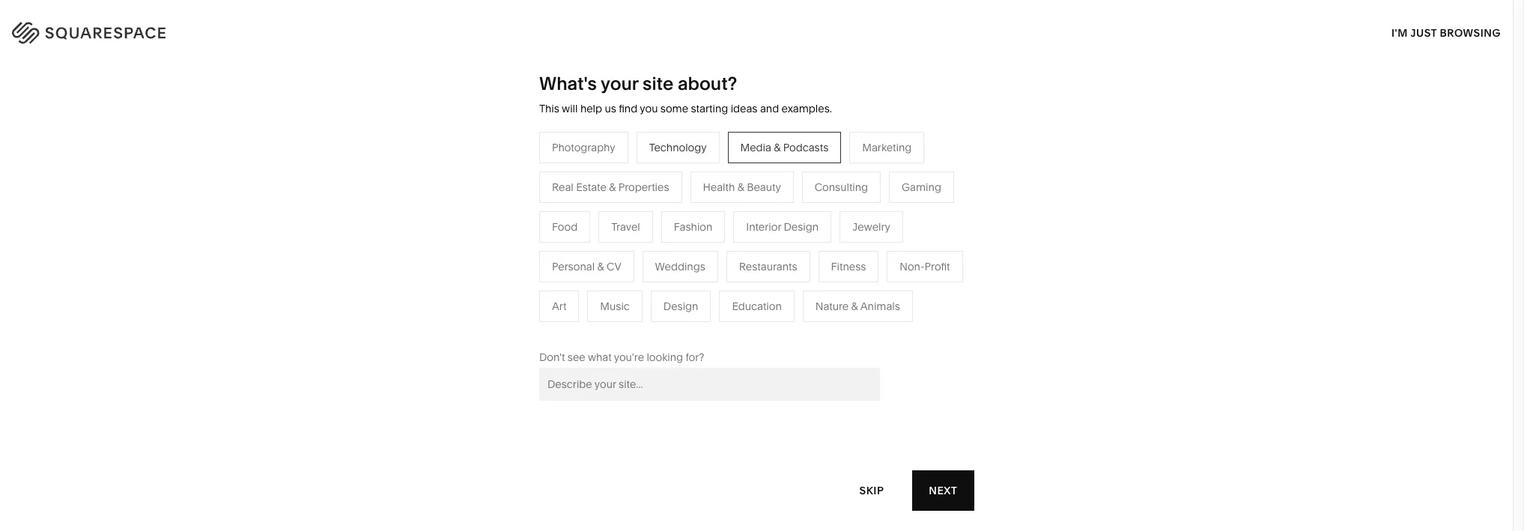 Task type: vqa. For each thing, say whether or not it's contained in the screenshot.
Templates link
no



Task type: describe. For each thing, give the bounding box(es) containing it.
fitness link
[[741, 253, 791, 266]]

what's your site about? this will help us find you some starting ideas and examples.
[[539, 73, 832, 115]]

don't
[[539, 350, 565, 364]]

help
[[580, 102, 602, 115]]

nature & animals link
[[741, 231, 841, 244]]

Photography radio
[[539, 132, 628, 163]]

& inside the real estate & properties option
[[609, 180, 616, 194]]

personal
[[552, 260, 595, 273]]

Education radio
[[719, 290, 795, 322]]

weddings inside option
[[655, 260, 705, 273]]

cv
[[607, 260, 621, 273]]

just
[[1411, 26, 1437, 39]]

0 horizontal spatial fitness
[[741, 253, 776, 266]]

1 vertical spatial real estate & properties
[[583, 320, 700, 334]]

log
[[1456, 23, 1480, 37]]

decor
[[783, 208, 814, 222]]

events link
[[583, 275, 631, 289]]

degraw element
[[554, 512, 959, 531]]

travel down the real estate & properties option
[[583, 208, 612, 222]]

& inside personal & cv option
[[597, 260, 604, 273]]

Marketing radio
[[850, 132, 924, 163]]

Don't see what you're looking for? field
[[539, 368, 880, 401]]

travel link
[[583, 208, 627, 222]]

media inside media & podcasts option
[[740, 141, 771, 154]]

us
[[605, 102, 616, 115]]

1 horizontal spatial real
[[583, 320, 605, 334]]

Fashion radio
[[661, 211, 725, 243]]

Weddings radio
[[642, 251, 718, 282]]

skip button
[[843, 470, 901, 511]]

weddings link
[[583, 298, 648, 311]]

interior
[[746, 220, 781, 234]]

fitness inside fitness option
[[831, 260, 866, 273]]

community
[[425, 275, 482, 289]]

don't see what you're looking for?
[[539, 350, 704, 364]]

Real Estate & Properties radio
[[539, 171, 682, 203]]

0 horizontal spatial design
[[664, 299, 698, 313]]

education
[[732, 299, 782, 313]]

i'm
[[1392, 26, 1408, 39]]

interior design
[[746, 220, 819, 234]]

food
[[552, 220, 578, 234]]

1 horizontal spatial design
[[784, 220, 819, 234]]

real estate & properties inside the real estate & properties option
[[552, 180, 669, 194]]

next button
[[912, 470, 974, 511]]

squarespace logo image
[[30, 18, 196, 42]]

1 vertical spatial non-
[[494, 275, 519, 289]]

health & beauty
[[703, 180, 781, 194]]

fashion
[[674, 220, 713, 234]]

jewelry
[[852, 220, 890, 234]]

Art radio
[[539, 290, 579, 322]]

events
[[583, 275, 616, 289]]

properties inside option
[[619, 180, 669, 194]]

1 vertical spatial estate
[[607, 320, 638, 334]]

gaming
[[902, 180, 941, 194]]

0 vertical spatial nature & animals
[[741, 231, 826, 244]]

you're
[[614, 350, 644, 364]]

home
[[741, 208, 771, 222]]

skip
[[860, 483, 884, 497]]

what's
[[539, 73, 597, 94]]

& inside nature & animals "radio"
[[851, 299, 858, 313]]

home & decor link
[[741, 208, 829, 222]]

music
[[600, 299, 630, 313]]

squarespace logo link
[[30, 18, 323, 42]]

in
[[1482, 23, 1494, 37]]

site
[[643, 73, 674, 94]]

Fitness radio
[[818, 251, 879, 282]]

consulting
[[815, 180, 868, 194]]

1 vertical spatial properties
[[650, 320, 700, 334]]

some
[[660, 102, 688, 115]]

restaurants link
[[583, 231, 656, 244]]

photography
[[552, 141, 615, 154]]



Task type: locate. For each thing, give the bounding box(es) containing it.
Travel radio
[[599, 211, 653, 243]]

real estate & properties link
[[583, 320, 715, 334]]

next
[[929, 483, 957, 497]]

non- right community
[[494, 275, 519, 289]]

0 vertical spatial media
[[740, 141, 771, 154]]

1 horizontal spatial media & podcasts
[[740, 141, 829, 154]]

what
[[588, 350, 612, 364]]

0 vertical spatial podcasts
[[783, 141, 829, 154]]

Media & Podcasts radio
[[728, 132, 841, 163]]

Non-Profit radio
[[887, 251, 963, 282]]

restaurants
[[583, 231, 641, 244], [739, 260, 797, 273]]

real inside option
[[552, 180, 574, 194]]

log             in link
[[1456, 23, 1494, 37]]

1 vertical spatial nature & animals
[[816, 299, 900, 313]]

real estate & properties up you're
[[583, 320, 700, 334]]

1 horizontal spatial fitness
[[831, 260, 866, 273]]

nature & animals down home & decor link
[[741, 231, 826, 244]]

Design radio
[[651, 290, 711, 322]]

travel inside option
[[611, 220, 640, 234]]

non- inside option
[[900, 260, 925, 273]]

podcasts down examples.
[[783, 141, 829, 154]]

marketing
[[862, 141, 912, 154]]

examples.
[[782, 102, 832, 115]]

0 vertical spatial real estate & properties
[[552, 180, 669, 194]]

0 horizontal spatial media
[[583, 253, 614, 266]]

Restaurants radio
[[726, 251, 810, 282]]

properties up travel option at the left of the page
[[619, 180, 669, 194]]

0 vertical spatial design
[[784, 220, 819, 234]]

0 horizontal spatial podcasts
[[626, 253, 671, 266]]

properties up looking at the bottom left of the page
[[650, 320, 700, 334]]

home & decor
[[741, 208, 814, 222]]

1 horizontal spatial podcasts
[[783, 141, 829, 154]]

animals down decor
[[786, 231, 826, 244]]

0 vertical spatial properties
[[619, 180, 669, 194]]

fitness up nature & animals "radio"
[[831, 260, 866, 273]]

media & podcasts inside option
[[740, 141, 829, 154]]

animals
[[786, 231, 826, 244], [860, 299, 900, 313]]

1 vertical spatial restaurants
[[739, 260, 797, 273]]

real
[[552, 180, 574, 194], [583, 320, 605, 334]]

0 vertical spatial weddings
[[655, 260, 705, 273]]

i'm just browsing
[[1392, 26, 1501, 39]]

design
[[784, 220, 819, 234], [664, 299, 698, 313]]

podcasts inside option
[[783, 141, 829, 154]]

nature & animals down fitness option
[[816, 299, 900, 313]]

browsing
[[1440, 26, 1501, 39]]

0 vertical spatial estate
[[576, 180, 607, 194]]

& inside media & podcasts option
[[774, 141, 781, 154]]

&
[[774, 141, 781, 154], [609, 180, 616, 194], [738, 180, 744, 194], [774, 208, 781, 222], [777, 231, 784, 244], [617, 253, 623, 266], [597, 260, 604, 273], [485, 275, 492, 289], [851, 299, 858, 313], [640, 320, 647, 334]]

1 vertical spatial design
[[664, 299, 698, 313]]

nature & animals inside "radio"
[[816, 299, 900, 313]]

this
[[539, 102, 559, 115]]

animals inside "radio"
[[860, 299, 900, 313]]

travel
[[583, 208, 612, 222], [611, 220, 640, 234]]

media up beauty
[[740, 141, 771, 154]]

1 vertical spatial weddings
[[583, 298, 633, 311]]

estate down music
[[607, 320, 638, 334]]

1 vertical spatial podcasts
[[626, 253, 671, 266]]

real up the food
[[552, 180, 574, 194]]

0 horizontal spatial weddings
[[583, 298, 633, 311]]

estate
[[576, 180, 607, 194], [607, 320, 638, 334]]

podcasts
[[783, 141, 829, 154], [626, 253, 671, 266]]

health
[[703, 180, 735, 194]]

0 horizontal spatial media & podcasts
[[583, 253, 671, 266]]

media up events
[[583, 253, 614, 266]]

find
[[619, 102, 638, 115]]

nature
[[741, 231, 774, 244], [816, 299, 849, 313]]

non- down jewelry option
[[900, 260, 925, 273]]

nature inside "radio"
[[816, 299, 849, 313]]

nature down fitness option
[[816, 299, 849, 313]]

weddings down events link
[[583, 298, 633, 311]]

nature & animals
[[741, 231, 826, 244], [816, 299, 900, 313]]

0 vertical spatial media & podcasts
[[740, 141, 829, 154]]

beauty
[[747, 180, 781, 194]]

& inside health & beauty radio
[[738, 180, 744, 194]]

0 horizontal spatial animals
[[786, 231, 826, 244]]

0 horizontal spatial real
[[552, 180, 574, 194]]

1 vertical spatial nature
[[816, 299, 849, 313]]

0 vertical spatial real
[[552, 180, 574, 194]]

restaurants down the nature & animals link on the top of the page
[[739, 260, 797, 273]]

0 vertical spatial nature
[[741, 231, 774, 244]]

technology
[[649, 141, 707, 154]]

degraw image
[[554, 512, 959, 531]]

animals down fitness option
[[860, 299, 900, 313]]

real down music
[[583, 320, 605, 334]]

will
[[562, 102, 578, 115]]

1 horizontal spatial non-
[[900, 260, 925, 273]]

personal & cv
[[552, 260, 621, 273]]

0 horizontal spatial non-
[[494, 275, 519, 289]]

your
[[601, 73, 639, 94]]

media & podcasts down and
[[740, 141, 829, 154]]

see
[[568, 350, 586, 364]]

media
[[740, 141, 771, 154], [583, 253, 614, 266]]

ideas
[[731, 102, 758, 115]]

1 horizontal spatial nature
[[816, 299, 849, 313]]

fitness down interior
[[741, 253, 776, 266]]

looking
[[647, 350, 683, 364]]

Personal & CV radio
[[539, 251, 634, 282]]

fitness
[[741, 253, 776, 266], [831, 260, 866, 273]]

0 vertical spatial animals
[[786, 231, 826, 244]]

restaurants inside "radio"
[[739, 260, 797, 273]]

weddings up 'design' option at the left of page
[[655, 260, 705, 273]]

podcasts right cv
[[626, 253, 671, 266]]

Music radio
[[587, 290, 643, 322]]

Health & Beauty radio
[[690, 171, 794, 203]]

0 horizontal spatial nature
[[741, 231, 774, 244]]

restaurants down travel link
[[583, 231, 641, 244]]

real estate & properties up travel link
[[552, 180, 669, 194]]

real estate & properties
[[552, 180, 669, 194], [583, 320, 700, 334]]

Food radio
[[539, 211, 590, 243]]

1 vertical spatial media & podcasts
[[583, 253, 671, 266]]

Consulting radio
[[802, 171, 881, 203]]

weddings
[[655, 260, 705, 273], [583, 298, 633, 311]]

1 vertical spatial animals
[[860, 299, 900, 313]]

non-profit
[[900, 260, 950, 273]]

1 horizontal spatial animals
[[860, 299, 900, 313]]

Jewelry radio
[[840, 211, 903, 243]]

travel up media & podcasts link
[[611, 220, 640, 234]]

and
[[760, 102, 779, 115]]

log             in
[[1456, 23, 1494, 37]]

media & podcasts down restaurants link
[[583, 253, 671, 266]]

media & podcasts link
[[583, 253, 686, 266]]

non-
[[900, 260, 925, 273], [494, 275, 519, 289]]

estate up travel link
[[576, 180, 607, 194]]

0 horizontal spatial estate
[[576, 180, 607, 194]]

about?
[[678, 73, 737, 94]]

Interior Design radio
[[734, 211, 831, 243]]

estate inside option
[[576, 180, 607, 194]]

properties
[[619, 180, 669, 194], [650, 320, 700, 334]]

1 horizontal spatial estate
[[607, 320, 638, 334]]

nature down home
[[741, 231, 774, 244]]

Technology radio
[[636, 132, 719, 163]]

for?
[[686, 350, 704, 364]]

art
[[552, 299, 567, 313]]

Nature & Animals radio
[[803, 290, 913, 322]]

community & non-profits link
[[425, 275, 565, 289]]

i'm just browsing link
[[1392, 12, 1501, 53]]

0 vertical spatial restaurants
[[583, 231, 641, 244]]

1 horizontal spatial media
[[740, 141, 771, 154]]

0 vertical spatial non-
[[900, 260, 925, 273]]

starting
[[691, 102, 728, 115]]

1 vertical spatial media
[[583, 253, 614, 266]]

you
[[640, 102, 658, 115]]

profit
[[925, 260, 950, 273]]

profits
[[519, 275, 550, 289]]

Gaming radio
[[889, 171, 954, 203]]

media & podcasts
[[740, 141, 829, 154], [583, 253, 671, 266]]

1 vertical spatial real
[[583, 320, 605, 334]]

1 horizontal spatial weddings
[[655, 260, 705, 273]]

1 horizontal spatial restaurants
[[739, 260, 797, 273]]

0 horizontal spatial restaurants
[[583, 231, 641, 244]]

community & non-profits
[[425, 275, 550, 289]]



